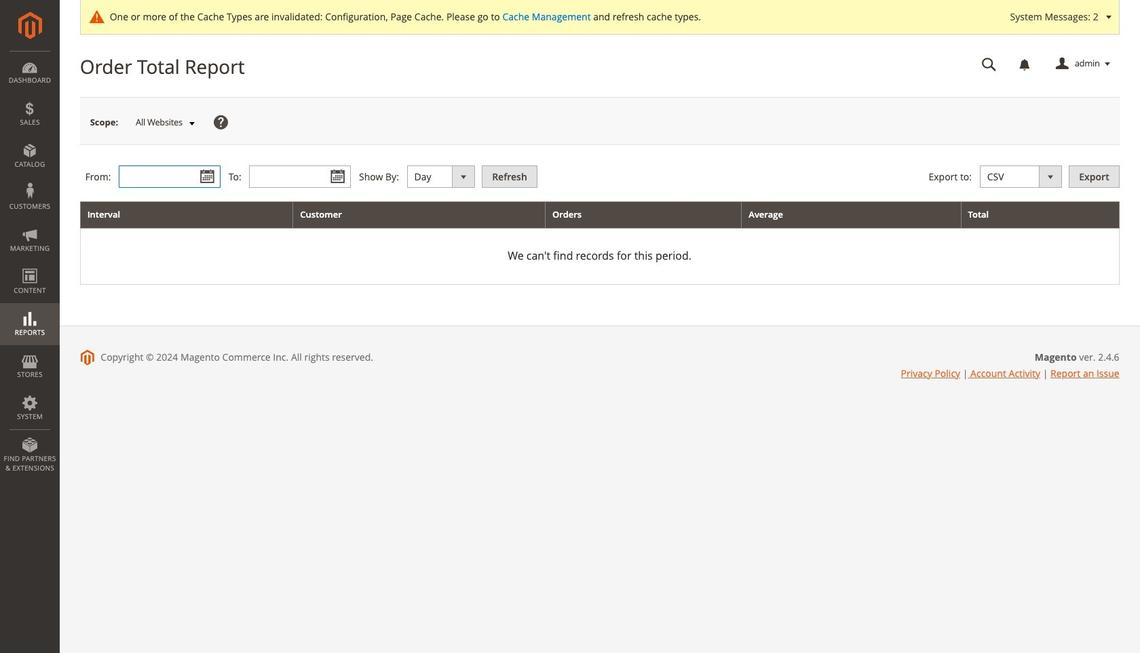 Task type: vqa. For each thing, say whether or not it's contained in the screenshot.
the right From TEXT BOX
no



Task type: locate. For each thing, give the bounding box(es) containing it.
None text field
[[119, 166, 221, 188]]

menu bar
[[0, 51, 60, 480]]

magento admin panel image
[[18, 12, 42, 39]]

None text field
[[973, 52, 1007, 76], [249, 166, 351, 188], [973, 52, 1007, 76], [249, 166, 351, 188]]



